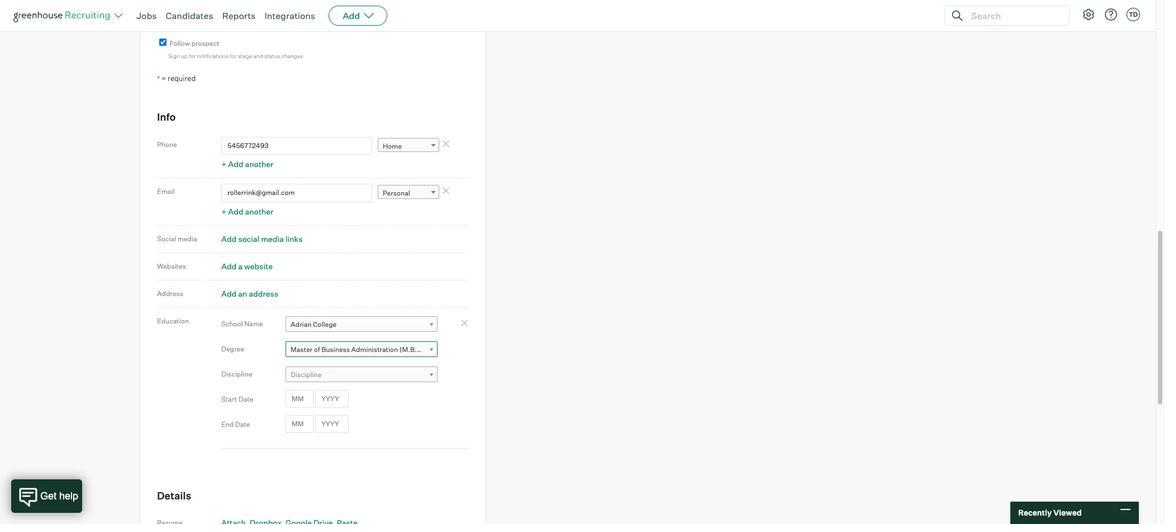 Task type: describe. For each thing, give the bounding box(es) containing it.
end
[[221, 420, 234, 429]]

adrian college
[[291, 320, 337, 329]]

yyyy text field for end date
[[315, 415, 349, 434]]

changes
[[282, 53, 303, 59]]

add an address link
[[221, 289, 278, 298]]

add social media links
[[221, 234, 303, 244]]

+ add another link for phone
[[221, 159, 274, 169]]

experience
[[197, 9, 234, 18]]

discipline link
[[286, 367, 438, 383]]

2
[[171, 9, 175, 18]]

add button
[[329, 6, 388, 26]]

mm text field for start date
[[286, 390, 314, 408]]

mm text field for end date
[[286, 415, 314, 434]]

master
[[291, 345, 313, 354]]

integrations
[[265, 10, 315, 21]]

candidates link
[[166, 10, 213, 21]]

social
[[157, 235, 176, 243]]

an
[[238, 289, 247, 298]]

and
[[254, 53, 263, 59]]

school name
[[221, 320, 263, 328]]

td button
[[1127, 8, 1141, 21]]

recently
[[1019, 508, 1052, 518]]

Search text field
[[969, 8, 1060, 24]]

(m.b.a.)
[[400, 345, 427, 354]]

td button
[[1125, 6, 1143, 23]]

degree
[[221, 345, 244, 353]]

up
[[181, 53, 188, 59]]

1 horizontal spatial discipline
[[291, 370, 322, 379]]

+ add another link for email
[[221, 207, 274, 216]]

home link
[[378, 138, 440, 154]]

details
[[157, 490, 191, 502]]

0 horizontal spatial discipline
[[221, 370, 252, 378]]

viewed
[[1054, 508, 1082, 518]]

+ add another for phone
[[221, 159, 274, 169]]

info
[[157, 111, 176, 123]]

phone
[[157, 140, 177, 149]]

social
[[238, 234, 260, 244]]

*
[[157, 74, 160, 83]]

address
[[249, 289, 278, 298]]

administration
[[351, 345, 398, 354]]

websites
[[157, 262, 186, 270]]

links
[[286, 234, 303, 244]]

2 years experience
[[171, 9, 234, 18]]

personal link
[[378, 185, 440, 202]]

years
[[177, 9, 195, 18]]

add social media links link
[[221, 234, 303, 244]]

a
[[238, 261, 243, 271]]

date for start date
[[239, 395, 254, 404]]

recently viewed
[[1019, 508, 1082, 518]]

jobs link
[[136, 10, 157, 21]]

1 horizontal spatial media
[[261, 234, 284, 244]]

* = required
[[157, 74, 196, 83]]

business
[[322, 345, 350, 354]]

master of business administration (m.b.a.)
[[291, 345, 427, 354]]

adrian
[[291, 320, 312, 329]]

td
[[1129, 11, 1139, 18]]

candidates
[[166, 10, 213, 21]]

greenhouse recruiting image
[[13, 9, 114, 22]]

+ add another for email
[[221, 207, 274, 216]]



Task type: locate. For each thing, give the bounding box(es) containing it.
configure image
[[1083, 8, 1096, 21]]

yyyy text field for start date
[[315, 390, 349, 408]]

1 yyyy text field from the top
[[315, 390, 349, 408]]

name
[[244, 320, 263, 328]]

0 horizontal spatial media
[[178, 235, 197, 243]]

for left stage on the left of the page
[[230, 53, 237, 59]]

0 vertical spatial + add another
[[221, 159, 274, 169]]

add a website
[[221, 261, 273, 271]]

2 for from the left
[[230, 53, 237, 59]]

notifications
[[197, 53, 229, 59]]

1 + add another from the top
[[221, 159, 274, 169]]

required
[[168, 74, 196, 83]]

1 horizontal spatial for
[[230, 53, 237, 59]]

education
[[157, 317, 189, 325]]

jobs
[[136, 10, 157, 21]]

2 another from the top
[[245, 207, 274, 216]]

add for add a website
[[221, 261, 237, 271]]

prospect
[[192, 39, 220, 47]]

2 yyyy text field from the top
[[315, 415, 349, 434]]

+ for phone
[[221, 159, 227, 169]]

media right social
[[178, 235, 197, 243]]

reports
[[222, 10, 256, 21]]

master of business administration (m.b.a.) link
[[286, 341, 438, 358]]

add for add an address
[[221, 289, 237, 298]]

for
[[189, 53, 196, 59], [230, 53, 237, 59]]

1 mm text field from the top
[[286, 390, 314, 408]]

0 vertical spatial + add another link
[[221, 159, 274, 169]]

add an address
[[221, 289, 278, 298]]

YYYY text field
[[315, 390, 349, 408], [315, 415, 349, 434]]

add for add
[[343, 10, 360, 21]]

follow prospect
[[170, 39, 220, 47]]

add inside popup button
[[343, 10, 360, 21]]

1 vertical spatial another
[[245, 207, 274, 216]]

0 vertical spatial mm text field
[[286, 390, 314, 408]]

0 vertical spatial date
[[239, 395, 254, 404]]

start
[[221, 395, 237, 404]]

date for end date
[[235, 420, 250, 429]]

0 vertical spatial +
[[221, 159, 227, 169]]

another for email
[[245, 207, 274, 216]]

reports link
[[222, 10, 256, 21]]

discipline up start date
[[221, 370, 252, 378]]

None text field
[[238, 7, 249, 25], [221, 137, 372, 155], [221, 184, 372, 202], [238, 7, 249, 25], [221, 137, 372, 155], [221, 184, 372, 202]]

1 vertical spatial + add another link
[[221, 207, 274, 216]]

1 vertical spatial mm text field
[[286, 415, 314, 434]]

2 + add another from the top
[[221, 207, 274, 216]]

sign
[[168, 53, 180, 59]]

end date
[[221, 420, 250, 429]]

sign up for notifications for stage and status changes
[[168, 53, 303, 59]]

add
[[343, 10, 360, 21], [228, 159, 243, 169], [228, 207, 243, 216], [221, 234, 237, 244], [221, 261, 237, 271], [221, 289, 237, 298]]

1 vertical spatial yyyy text field
[[315, 415, 349, 434]]

1 vertical spatial date
[[235, 420, 250, 429]]

adrian college link
[[286, 316, 438, 332]]

start date
[[221, 395, 254, 404]]

+ for email
[[221, 207, 227, 216]]

Follow prospect checkbox
[[159, 38, 167, 46]]

college
[[313, 320, 337, 329]]

0 vertical spatial yyyy text field
[[315, 390, 349, 408]]

1 another from the top
[[245, 159, 274, 169]]

website
[[244, 261, 273, 271]]

add for add social media links
[[221, 234, 237, 244]]

date right end
[[235, 420, 250, 429]]

2 + from the top
[[221, 207, 227, 216]]

+ add another link
[[221, 159, 274, 169], [221, 207, 274, 216]]

another for phone
[[245, 159, 274, 169]]

1 vertical spatial + add another
[[221, 207, 274, 216]]

another
[[245, 159, 274, 169], [245, 207, 274, 216]]

discipline down master
[[291, 370, 322, 379]]

school
[[221, 320, 243, 328]]

2 + add another link from the top
[[221, 207, 274, 216]]

discipline
[[221, 370, 252, 378], [291, 370, 322, 379]]

media left 'links'
[[261, 234, 284, 244]]

+
[[221, 159, 227, 169], [221, 207, 227, 216]]

media
[[261, 234, 284, 244], [178, 235, 197, 243]]

2 mm text field from the top
[[286, 415, 314, 434]]

home
[[383, 142, 402, 150]]

email
[[157, 187, 175, 196]]

add a website link
[[221, 261, 273, 271]]

for right up
[[189, 53, 196, 59]]

of
[[314, 345, 320, 354]]

1 for from the left
[[189, 53, 196, 59]]

social media
[[157, 235, 197, 243]]

0 horizontal spatial for
[[189, 53, 196, 59]]

status
[[264, 53, 280, 59]]

stage
[[238, 53, 252, 59]]

integrations link
[[265, 10, 315, 21]]

1 + from the top
[[221, 159, 227, 169]]

personal
[[383, 189, 410, 198]]

=
[[161, 74, 166, 83]]

0 vertical spatial another
[[245, 159, 274, 169]]

1 + add another link from the top
[[221, 159, 274, 169]]

date
[[239, 395, 254, 404], [235, 420, 250, 429]]

+ add another
[[221, 159, 274, 169], [221, 207, 274, 216]]

MM text field
[[286, 390, 314, 408], [286, 415, 314, 434]]

date right start in the bottom left of the page
[[239, 395, 254, 404]]

address
[[157, 289, 183, 298]]

follow
[[170, 39, 190, 47]]

1 vertical spatial +
[[221, 207, 227, 216]]



Task type: vqa. For each thing, say whether or not it's contained in the screenshot.
Phone another
yes



